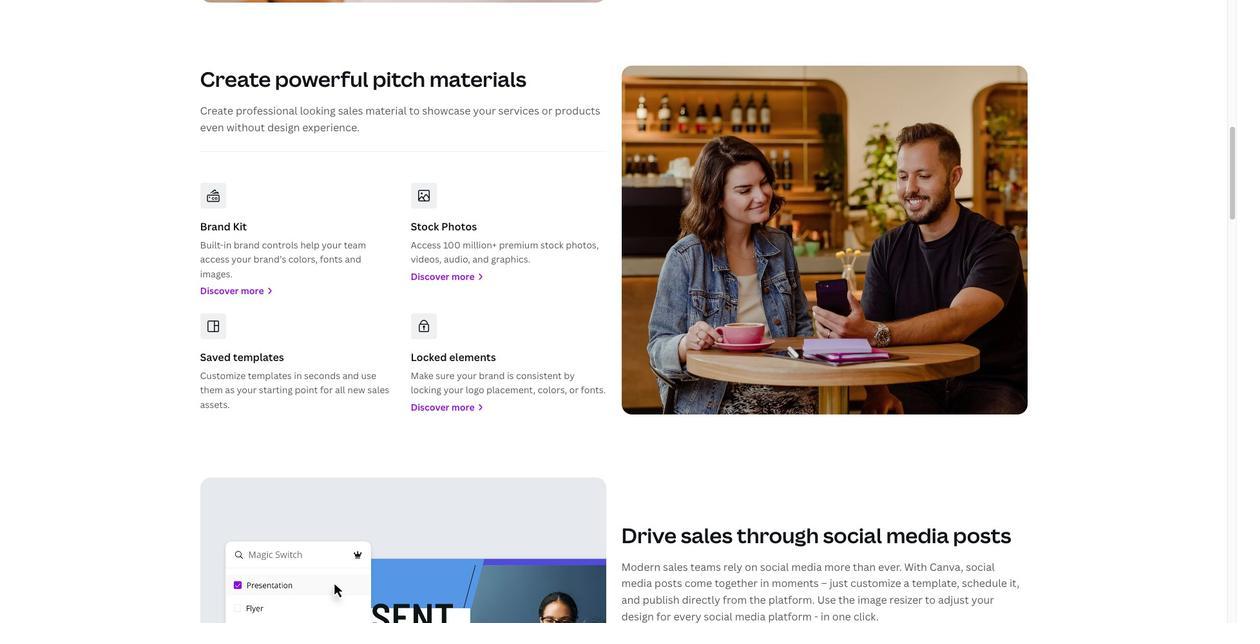 Task type: locate. For each thing, give the bounding box(es) containing it.
discover more link
[[411, 270, 606, 284], [200, 284, 395, 299], [411, 401, 606, 415]]

create up professional on the top of page
[[200, 65, 271, 93]]

discover more down locking
[[411, 401, 475, 413]]

your down materials on the left top
[[473, 104, 496, 118]]

0 vertical spatial for
[[320, 384, 333, 396]]

audio,
[[444, 253, 470, 266]]

design inside modern sales teams rely on social media more than ever. with canva, social media posts come together in moments – just customize a template, schedule it, and publish directly from the platform. use the image resizer to adjust your design for every social media platform - in one click.
[[621, 610, 654, 624]]

1 the from the left
[[749, 593, 766, 608]]

all
[[335, 384, 345, 396]]

more up the just
[[824, 560, 850, 575]]

1 vertical spatial or
[[569, 384, 579, 396]]

sales inside saved templates customize templates in seconds and use them as your starting point for all new sales assets.
[[367, 384, 389, 396]]

in up access
[[224, 239, 232, 251]]

posts up publish
[[654, 577, 682, 591]]

locked elements make sure your brand is consistent by locking your logo placement, colors, or fonts.
[[411, 351, 606, 396]]

templates
[[233, 351, 284, 365], [248, 370, 292, 382]]

0 vertical spatial colors,
[[288, 253, 318, 266]]

discover more
[[411, 270, 475, 283], [200, 285, 264, 297], [411, 401, 475, 413]]

material
[[365, 104, 407, 118]]

1 horizontal spatial design
[[621, 610, 654, 624]]

0 vertical spatial or
[[542, 104, 552, 118]]

and inside 'brand kit built-in brand controls help your team access your brand's colors, fonts and images.'
[[345, 253, 361, 266]]

brand's
[[254, 253, 286, 266]]

your right as
[[237, 384, 257, 396]]

1 vertical spatial discover
[[200, 285, 239, 297]]

discover down videos,
[[411, 270, 449, 283]]

0 vertical spatial to
[[409, 104, 420, 118]]

sales up experience.
[[338, 104, 363, 118]]

for
[[320, 384, 333, 396], [656, 610, 671, 624]]

0 vertical spatial brand
[[234, 239, 260, 251]]

0 vertical spatial discover more
[[411, 270, 475, 283]]

or
[[542, 104, 552, 118], [569, 384, 579, 396]]

design
[[267, 120, 300, 134], [621, 610, 654, 624]]

rely
[[723, 560, 742, 575]]

drive
[[621, 522, 677, 550]]

posts inside modern sales teams rely on social media more than ever. with canva, social media posts come together in moments – just customize a template, schedule it, and publish directly from the platform. use the image resizer to adjust your design for every social media platform - in one click.
[[654, 577, 682, 591]]

create up even
[[200, 104, 233, 118]]

brand down kit
[[234, 239, 260, 251]]

by
[[564, 370, 575, 382]]

click.
[[853, 610, 879, 624]]

assets.
[[200, 399, 230, 411]]

1 vertical spatial colors,
[[538, 384, 567, 396]]

discover down locking
[[411, 401, 449, 413]]

your inside create professional looking sales material to showcase your services or products even without design experience.
[[473, 104, 496, 118]]

1 horizontal spatial the
[[838, 593, 855, 608]]

colors, down consistent at the bottom of page
[[538, 384, 567, 396]]

team
[[344, 239, 366, 251]]

to inside modern sales teams rely on social media more than ever. with canva, social media posts come together in moments – just customize a template, schedule it, and publish directly from the platform. use the image resizer to adjust your design for every social media platform - in one click.
[[925, 593, 936, 608]]

kit
[[233, 220, 247, 234]]

discover down images.
[[200, 285, 239, 297]]

as
[[225, 384, 235, 396]]

sales
[[338, 104, 363, 118], [367, 384, 389, 396], [681, 522, 733, 550], [663, 560, 688, 575]]

design down professional on the top of page
[[267, 120, 300, 134]]

platform
[[768, 610, 812, 624]]

videos,
[[411, 253, 442, 266]]

0 horizontal spatial design
[[267, 120, 300, 134]]

2 vertical spatial discover more
[[411, 401, 475, 413]]

1 horizontal spatial brand
[[479, 370, 505, 382]]

0 horizontal spatial posts
[[654, 577, 682, 591]]

and up new
[[342, 370, 359, 382]]

consistent
[[516, 370, 562, 382]]

platform.
[[768, 593, 815, 608]]

sales down use
[[367, 384, 389, 396]]

2 the from the left
[[838, 593, 855, 608]]

0 vertical spatial create
[[200, 65, 271, 93]]

in inside saved templates customize templates in seconds and use them as your starting point for all new sales assets.
[[294, 370, 302, 382]]

them
[[200, 384, 223, 396]]

-
[[814, 610, 818, 624]]

built-
[[200, 239, 224, 251]]

customize
[[200, 370, 246, 382]]

access
[[411, 239, 441, 251]]

1 vertical spatial to
[[925, 593, 936, 608]]

image
[[858, 593, 887, 608]]

discover
[[411, 270, 449, 283], [200, 285, 239, 297], [411, 401, 449, 413]]

colors, down help
[[288, 253, 318, 266]]

sure
[[436, 370, 455, 382]]

just
[[830, 577, 848, 591]]

0 horizontal spatial to
[[409, 104, 420, 118]]

to right the material
[[409, 104, 420, 118]]

2 create from the top
[[200, 104, 233, 118]]

design down publish
[[621, 610, 654, 624]]

social up the schedule
[[966, 560, 995, 575]]

in right together at the bottom right
[[760, 577, 769, 591]]

in right -
[[821, 610, 830, 624]]

create for create powerful pitch materials
[[200, 65, 271, 93]]

new
[[347, 384, 365, 396]]

0 horizontal spatial brand
[[234, 239, 260, 251]]

brand inside locked elements make sure your brand is consistent by locking your logo placement, colors, or fonts.
[[479, 370, 505, 382]]

come
[[685, 577, 712, 591]]

discover more link down the brand's on the top left
[[200, 284, 395, 299]]

1 horizontal spatial for
[[656, 610, 671, 624]]

0 vertical spatial design
[[267, 120, 300, 134]]

0 horizontal spatial for
[[320, 384, 333, 396]]

0 horizontal spatial the
[[749, 593, 766, 608]]

more
[[452, 270, 475, 283], [241, 285, 264, 297], [452, 401, 475, 413], [824, 560, 850, 575]]

on
[[745, 560, 758, 575]]

modern
[[621, 560, 660, 575]]

materials
[[430, 65, 526, 93]]

and inside modern sales teams rely on social media more than ever. with canva, social media posts come together in moments – just customize a template, schedule it, and publish directly from the platform. use the image resizer to adjust your design for every social media platform - in one click.
[[621, 593, 640, 608]]

your down the schedule
[[971, 593, 994, 608]]

magic resize tool for sales team presentations in canva image
[[200, 478, 606, 624]]

brand kit built-in brand controls help your team access your brand's colors, fonts and images.
[[200, 220, 366, 280]]

moments
[[772, 577, 819, 591]]

in up point
[[294, 370, 302, 382]]

1 vertical spatial posts
[[654, 577, 682, 591]]

brand
[[234, 239, 260, 251], [479, 370, 505, 382]]

sales up come at the right of the page
[[663, 560, 688, 575]]

create inside create professional looking sales material to showcase your services or products even without design experience.
[[200, 104, 233, 118]]

posts up canva,
[[953, 522, 1011, 550]]

for down publish
[[656, 610, 671, 624]]

1 horizontal spatial colors,
[[538, 384, 567, 396]]

discover more down audio,
[[411, 270, 475, 283]]

or right the services
[[542, 104, 552, 118]]

brand left is
[[479, 370, 505, 382]]

is
[[507, 370, 514, 382]]

0 horizontal spatial or
[[542, 104, 552, 118]]

and inside stock photos access 100 million+ premium stock photos, videos, audio, and graphics.
[[472, 253, 489, 266]]

discover more for kit
[[200, 285, 264, 297]]

template,
[[912, 577, 960, 591]]

help
[[300, 239, 320, 251]]

in
[[224, 239, 232, 251], [294, 370, 302, 382], [760, 577, 769, 591], [821, 610, 830, 624]]

from
[[723, 593, 747, 608]]

discover for stock
[[411, 270, 449, 283]]

discover more down images.
[[200, 285, 264, 297]]

social
[[823, 522, 882, 550], [760, 560, 789, 575], [966, 560, 995, 575], [704, 610, 733, 624]]

your inside modern sales teams rely on social media more than ever. with canva, social media posts come together in moments – just customize a template, schedule it, and publish directly from the platform. use the image resizer to adjust your design for every social media platform - in one click.
[[971, 593, 994, 608]]

0 horizontal spatial colors,
[[288, 253, 318, 266]]

1 horizontal spatial to
[[925, 593, 936, 608]]

social up than
[[823, 522, 882, 550]]

1 horizontal spatial or
[[569, 384, 579, 396]]

1 vertical spatial discover more
[[200, 285, 264, 297]]

the right the from
[[749, 593, 766, 608]]

1 vertical spatial brand
[[479, 370, 505, 382]]

sales inside create professional looking sales material to showcase your services or products even without design experience.
[[338, 104, 363, 118]]

more down 'logo' at the left of page
[[452, 401, 475, 413]]

stock
[[411, 220, 439, 234]]

media
[[886, 522, 949, 550], [791, 560, 822, 575], [621, 577, 652, 591], [735, 610, 766, 624]]

stock
[[540, 239, 564, 251]]

create
[[200, 65, 271, 93], [200, 104, 233, 118]]

1 vertical spatial create
[[200, 104, 233, 118]]

your down sure
[[444, 384, 463, 396]]

the
[[749, 593, 766, 608], [838, 593, 855, 608]]

in inside 'brand kit built-in brand controls help your team access your brand's colors, fonts and images.'
[[224, 239, 232, 251]]

your
[[473, 104, 496, 118], [322, 239, 342, 251], [232, 253, 251, 266], [457, 370, 477, 382], [237, 384, 257, 396], [444, 384, 463, 396], [971, 593, 994, 608]]

and left publish
[[621, 593, 640, 608]]

1 create from the top
[[200, 65, 271, 93]]

adjust
[[938, 593, 969, 608]]

and down million+
[[472, 253, 489, 266]]

to down the template,
[[925, 593, 936, 608]]

for left the all
[[320, 384, 333, 396]]

1 vertical spatial for
[[656, 610, 671, 624]]

0 vertical spatial discover
[[411, 270, 449, 283]]

than
[[853, 560, 876, 575]]

discover more link down 'graphics.'
[[411, 270, 606, 284]]

or down by at the bottom of the page
[[569, 384, 579, 396]]

and down team
[[345, 253, 361, 266]]

create professional looking sales material to showcase your services or products even without design experience.
[[200, 104, 600, 134]]

customize
[[851, 577, 901, 591]]

fonts
[[320, 253, 343, 266]]

1 vertical spatial design
[[621, 610, 654, 624]]

colors, inside 'brand kit built-in brand controls help your team access your brand's colors, fonts and images.'
[[288, 253, 318, 266]]

and
[[345, 253, 361, 266], [472, 253, 489, 266], [342, 370, 359, 382], [621, 593, 640, 608]]

0 vertical spatial posts
[[953, 522, 1011, 550]]

the up one
[[838, 593, 855, 608]]



Task type: describe. For each thing, give the bounding box(es) containing it.
discover for brand
[[200, 285, 239, 297]]

2 vertical spatial discover
[[411, 401, 449, 413]]

services
[[498, 104, 539, 118]]

premium
[[499, 239, 538, 251]]

with
[[904, 560, 927, 575]]

discover more link for brand kit
[[200, 284, 395, 299]]

media down modern
[[621, 577, 652, 591]]

logo
[[466, 384, 484, 396]]

100
[[443, 239, 461, 251]]

1 horizontal spatial posts
[[953, 522, 1011, 550]]

million+
[[463, 239, 497, 251]]

your right access
[[232, 253, 251, 266]]

every
[[674, 610, 701, 624]]

seconds
[[304, 370, 340, 382]]

colors, inside locked elements make sure your brand is consistent by locking your logo placement, colors, or fonts.
[[538, 384, 567, 396]]

one
[[832, 610, 851, 624]]

stock photos access 100 million+ premium stock photos, videos, audio, and graphics.
[[411, 220, 599, 266]]

looking
[[300, 104, 336, 118]]

your inside saved templates customize templates in seconds and use them as your starting point for all new sales assets.
[[237, 384, 257, 396]]

photos,
[[566, 239, 599, 251]]

or inside create professional looking sales material to showcase your services or products even without design experience.
[[542, 104, 552, 118]]

starting
[[259, 384, 293, 396]]

showcase
[[422, 104, 471, 118]]

locked
[[411, 351, 447, 365]]

even
[[200, 120, 224, 134]]

controls
[[262, 239, 298, 251]]

sales up the teams
[[681, 522, 733, 550]]

saved
[[200, 351, 231, 365]]

ever.
[[878, 560, 902, 575]]

to inside create professional looking sales material to showcase your services or products even without design experience.
[[409, 104, 420, 118]]

data visualization for sales teams created in canva image
[[200, 0, 606, 3]]

professional
[[236, 104, 297, 118]]

two people collaborating on design ideas image
[[621, 66, 1027, 415]]

point
[[295, 384, 318, 396]]

discover more for photos
[[411, 270, 475, 283]]

publish
[[643, 593, 680, 608]]

1 vertical spatial templates
[[248, 370, 292, 382]]

social down the from
[[704, 610, 733, 624]]

experience.
[[302, 120, 360, 134]]

brand inside 'brand kit built-in brand controls help your team access your brand's colors, fonts and images.'
[[234, 239, 260, 251]]

and inside saved templates customize templates in seconds and use them as your starting point for all new sales assets.
[[342, 370, 359, 382]]

placement,
[[486, 384, 536, 396]]

fonts.
[[581, 384, 606, 396]]

create powerful pitch materials
[[200, 65, 526, 93]]

0 vertical spatial templates
[[233, 351, 284, 365]]

create for create professional looking sales material to showcase your services or products even without design experience.
[[200, 104, 233, 118]]

together
[[715, 577, 758, 591]]

access
[[200, 253, 229, 266]]

your up fonts
[[322, 239, 342, 251]]

make
[[411, 370, 434, 382]]

discover more link for stock photos
[[411, 270, 606, 284]]

social right the on
[[760, 560, 789, 575]]

directly
[[682, 593, 720, 608]]

resizer
[[890, 593, 923, 608]]

discover more link down placement,
[[411, 401, 606, 415]]

pitch
[[373, 65, 425, 93]]

brand
[[200, 220, 231, 234]]

photos
[[441, 220, 477, 234]]

products
[[555, 104, 600, 118]]

use
[[361, 370, 376, 382]]

for inside modern sales teams rely on social media more than ever. with canva, social media posts come together in moments – just customize a template, schedule it, and publish directly from the platform. use the image resizer to adjust your design for every social media platform - in one click.
[[656, 610, 671, 624]]

canva,
[[930, 560, 963, 575]]

sales inside modern sales teams rely on social media more than ever. with canva, social media posts come together in moments – just customize a template, schedule it, and publish directly from the platform. use the image resizer to adjust your design for every social media platform - in one click.
[[663, 560, 688, 575]]

media up the with at the right of page
[[886, 522, 949, 550]]

your up 'logo' at the left of page
[[457, 370, 477, 382]]

design inside create professional looking sales material to showcase your services or products even without design experience.
[[267, 120, 300, 134]]

–
[[821, 577, 827, 591]]

media down the from
[[735, 610, 766, 624]]

locking
[[411, 384, 441, 396]]

media up moments
[[791, 560, 822, 575]]

use
[[817, 593, 836, 608]]

for inside saved templates customize templates in seconds and use them as your starting point for all new sales assets.
[[320, 384, 333, 396]]

images.
[[200, 268, 233, 280]]

through
[[737, 522, 819, 550]]

it,
[[1010, 577, 1019, 591]]

drive sales through social media posts
[[621, 522, 1011, 550]]

more inside modern sales teams rely on social media more than ever. with canva, social media posts come together in moments – just customize a template, schedule it, and publish directly from the platform. use the image resizer to adjust your design for every social media platform - in one click.
[[824, 560, 850, 575]]

modern sales teams rely on social media more than ever. with canva, social media posts come together in moments – just customize a template, schedule it, and publish directly from the platform. use the image resizer to adjust your design for every social media platform - in one click.
[[621, 560, 1019, 624]]

elements
[[449, 351, 496, 365]]

a
[[904, 577, 909, 591]]

powerful
[[275, 65, 368, 93]]

or inside locked elements make sure your brand is consistent by locking your logo placement, colors, or fonts.
[[569, 384, 579, 396]]

saved templates customize templates in seconds and use them as your starting point for all new sales assets.
[[200, 351, 389, 411]]

graphics.
[[491, 253, 530, 266]]

schedule
[[962, 577, 1007, 591]]

more down audio,
[[452, 270, 475, 283]]

without
[[227, 120, 265, 134]]

teams
[[690, 560, 721, 575]]

more down the brand's on the top left
[[241, 285, 264, 297]]



Task type: vqa. For each thing, say whether or not it's contained in the screenshot.
Hide image
no



